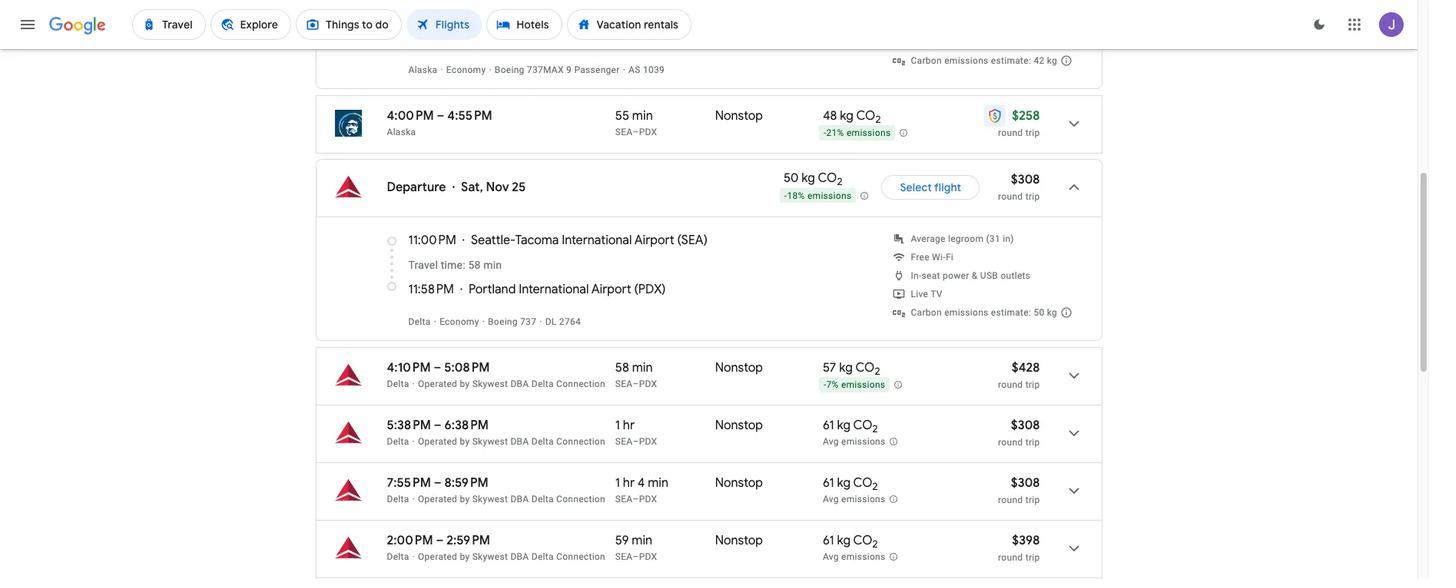 Task type: describe. For each thing, give the bounding box(es) containing it.
0 vertical spatial alaska
[[408, 65, 438, 75]]

nonstop for 59 min
[[715, 533, 763, 549]]

2 inside 50 kg co 2
[[837, 176, 843, 189]]

61 kg co 2 for 59 min
[[823, 533, 878, 551]]

57 kg co 2
[[823, 360, 880, 378]]

connection for 58 min
[[556, 379, 605, 390]]

Departure time: 11:00 PM. text field
[[408, 233, 456, 248]]

airport for 12:24 pm
[[593, 30, 633, 45]]

– inside 1 hr sea – pdx
[[633, 436, 639, 447]]

co for 1 hr
[[853, 418, 873, 433]]

– right 4:10 pm "text field"
[[434, 360, 441, 376]]

0 vertical spatial 1
[[468, 7, 474, 19]]

by for 6:38 pm
[[460, 436, 470, 447]]

2 for 58 min
[[875, 365, 880, 378]]

1 hr 4 min sea – pdx
[[615, 476, 669, 505]]

7%
[[826, 380, 839, 391]]

min inside 59 min sea – pdx
[[632, 533, 653, 549]]

connection for 1 hr
[[556, 436, 605, 447]]

leaves seattle-tacoma international airport at 4:10 pm on saturday, november 25 and arrives at portland international airport at 5:08 pm on saturday, november 25. element
[[387, 360, 490, 376]]

passenger
[[574, 65, 620, 75]]

– inside 1 hr 4 min sea – pdx
[[633, 494, 639, 505]]

dba for 4:10 pm – 5:08 pm
[[511, 379, 529, 390]]

737
[[520, 317, 537, 327]]

25
[[512, 180, 526, 195]]

round for 1 hr 4 min
[[998, 495, 1023, 506]]

Arrival time: 8:59 PM. text field
[[445, 476, 489, 491]]

boeing for boeing 737
[[488, 317, 518, 327]]

$308 round trip for 1 hr
[[998, 418, 1040, 448]]

nonstop flight. element for 55 min
[[715, 108, 763, 126]]

55 min sea – pdx
[[615, 108, 657, 138]]

( for 12:24 pm
[[636, 30, 640, 45]]

co inside 50 kg co 2
[[818, 171, 837, 186]]

fi
[[946, 252, 954, 263]]

round trip
[[998, 128, 1040, 138]]

connection for 59 min
[[556, 552, 605, 562]]

 image down 7:55 pm text box
[[412, 494, 415, 505]]

9
[[566, 65, 572, 75]]

– left 8:59 pm text field at left
[[434, 476, 442, 491]]

55
[[615, 108, 629, 124]]

Arrival time: 12:24 PM. text field
[[408, 30, 456, 45]]

4 inside 1 hr 4 min sea – pdx
[[638, 476, 645, 491]]

skywest for 6:38 pm
[[472, 436, 508, 447]]

departure
[[387, 180, 446, 195]]

1 trip from the top
[[1026, 128, 1040, 138]]

boeing 737
[[488, 317, 537, 327]]

48
[[823, 108, 837, 124]]

carbon for carbon emissions estimate: 42 kg
[[911, 55, 942, 66]]

avg for 1 hr 4 min
[[823, 494, 839, 505]]

flight details. leaves seattle-tacoma international airport at 2:00 pm on saturday, november 25 and arrives at portland international airport at 2:59 pm on saturday, november 25. image
[[1055, 530, 1092, 567]]

round for 58 min
[[998, 380, 1023, 390]]

1 round from the top
[[998, 128, 1023, 138]]

total duration 1 hr 4 min. element
[[615, 476, 715, 493]]

in)
[[1003, 234, 1014, 244]]

59
[[615, 533, 629, 549]]

18%
[[787, 190, 805, 201]]

dba for 7:55 pm – 8:59 pm
[[511, 494, 529, 505]]

58 min sea – pdx
[[615, 360, 657, 390]]

avg emissions for 1 hr 4 min
[[823, 494, 886, 505]]

Departure time: 2:00 PM. text field
[[387, 533, 433, 549]]

308 US dollars text field
[[1011, 476, 1040, 491]]

7:55 pm – 8:59 pm
[[387, 476, 489, 491]]

operated for 5:38 pm
[[418, 436, 457, 447]]

flight details. leaves seattle-tacoma international airport at 4:10 pm on saturday, november 25 and arrives at portland international airport at 5:08 pm on saturday, november 25. image
[[1055, 357, 1092, 394]]

- for 57
[[824, 380, 826, 391]]

sat,
[[461, 180, 483, 195]]

$308 for 1 hr 4 min
[[1011, 476, 1040, 491]]

leaves seattle-tacoma international airport at 2:00 pm on saturday, november 25 and arrives at portland international airport at 2:59 pm on saturday, november 25. element
[[387, 533, 490, 549]]

round for 59 min
[[998, 553, 1023, 563]]

21%
[[826, 128, 844, 138]]

tacoma
[[515, 233, 559, 248]]

legroom
[[948, 234, 984, 244]]

11:58 pm
[[408, 282, 454, 297]]

398 US dollars text field
[[1012, 533, 1040, 549]]

sea for 59 min
[[615, 552, 633, 562]]

select flight
[[900, 181, 961, 194]]

operated by skywest dba delta connection for 6:38 pm
[[418, 436, 605, 447]]

leaves seattle-tacoma international airport at 4:00 pm on saturday, november 25 and arrives at portland international airport at 4:55 pm on saturday, november 25. element
[[387, 108, 492, 124]]

kg inside the 48 kg co 2
[[840, 108, 854, 124]]

carbon emissions estimate: 50 kilograms element
[[911, 307, 1057, 318]]

live
[[911, 289, 928, 300]]

usb
[[980, 270, 998, 281]]

1 $308 round trip from the top
[[998, 172, 1040, 202]]

-21% emissions
[[824, 128, 891, 138]]

operated for 4:10 pm
[[418, 379, 457, 390]]

Departure time: 4:00 PM. text field
[[387, 108, 434, 124]]

1 hr sea – pdx
[[615, 418, 657, 447]]

48 kg co 2
[[823, 108, 881, 126]]

1 vertical spatial (
[[677, 233, 681, 248]]

as 1039
[[629, 65, 665, 75]]

4:00 pm – 4:55 pm alaska
[[387, 108, 492, 138]]

$428
[[1012, 360, 1040, 376]]

308 US dollars text field
[[1011, 172, 1040, 187]]

wi-
[[932, 252, 946, 263]]

by for 2:59 pm
[[460, 552, 470, 562]]

1 $308 from the top
[[1011, 172, 1040, 187]]

5:38 pm – 6:38 pm
[[387, 418, 489, 433]]

in-
[[911, 270, 922, 281]]

sea inside 1 hr 4 min sea – pdx
[[615, 494, 633, 505]]

alaska inside 4:00 pm – 4:55 pm alaska
[[387, 127, 416, 138]]

57
[[823, 360, 836, 376]]

– inside 4:00 pm – 4:55 pm alaska
[[437, 108, 445, 124]]

737max
[[527, 65, 564, 75]]

flight
[[934, 181, 961, 194]]

travel for travel time: 1 hr 4 min
[[408, 7, 438, 19]]

outlets
[[1001, 270, 1031, 281]]

1 vertical spatial  image
[[412, 379, 415, 390]]

6:38 pm
[[445, 418, 489, 433]]

 image left sat,
[[452, 180, 455, 195]]

tv
[[931, 289, 943, 300]]

main menu image
[[18, 15, 37, 34]]

Departure time: 4:10 PM. text field
[[387, 360, 431, 376]]

61 kg co 2 for 1 hr 4 min
[[823, 476, 878, 493]]

59 min sea – pdx
[[615, 533, 657, 562]]

8:59 pm
[[445, 476, 489, 491]]

– left arrival time: 2:59 pm. text field
[[436, 533, 444, 549]]

estimate: for 42
[[991, 55, 1031, 66]]

pdx inside 1 hr sea – pdx
[[639, 436, 657, 447]]

1 for 6:38 pm
[[615, 418, 620, 433]]

portland international airport ( pdx ) for 11:58 pm
[[469, 282, 666, 297]]

nonstop for 1 hr 4 min
[[715, 476, 763, 491]]

258 US dollars text field
[[1012, 108, 1040, 124]]

time: for 1
[[441, 7, 465, 19]]

1 horizontal spatial 50
[[1034, 307, 1045, 318]]

(31
[[986, 234, 1000, 244]]

5:38 pm
[[387, 418, 431, 433]]

international for 12:24 pm
[[521, 30, 591, 45]]

4:00 pm
[[387, 108, 434, 124]]

travel time: 1 hr 4 min
[[408, 7, 517, 19]]

by for 5:08 pm
[[460, 379, 470, 390]]

- for 48
[[824, 128, 826, 138]]

trip for 1 hr
[[1026, 437, 1040, 448]]

4:10 pm – 5:08 pm
[[387, 360, 490, 376]]

min inside "55 min sea – pdx"
[[632, 108, 653, 124]]

 image down departure time: 2:00 pm. text box
[[412, 552, 415, 562]]

308 US dollars text field
[[1011, 418, 1040, 433]]

58 inside 58 min sea – pdx
[[615, 360, 629, 376]]

carbon emissions estimate: 50 kg
[[911, 307, 1057, 318]]

live tv
[[911, 289, 943, 300]]

co for 55 min
[[856, 108, 876, 124]]



Task type: locate. For each thing, give the bounding box(es) containing it.
hr for 1 hr
[[623, 418, 635, 433]]

) for 12:24 pm
[[664, 30, 668, 45]]

2:00 pm – 2:59 pm
[[387, 533, 490, 549]]

travel time: 58 min
[[408, 259, 502, 271]]

0 vertical spatial estimate:
[[991, 55, 1031, 66]]

– down the total duration 1 hr 4 min. element
[[633, 494, 639, 505]]

2 round from the top
[[998, 191, 1023, 202]]

change appearance image
[[1301, 6, 1338, 43]]

1 operated by skywest dba delta connection from the top
[[418, 379, 605, 390]]

0 horizontal spatial 50
[[784, 171, 799, 186]]

by down the 6:38 pm
[[460, 436, 470, 447]]

economy down 11:58 pm
[[440, 317, 479, 327]]

2:00 pm
[[387, 533, 433, 549]]

round down $398
[[998, 553, 1023, 563]]

nonstop flight. element for 1 hr
[[715, 418, 763, 436]]

trip down 308 us dollars text field
[[1026, 495, 1040, 506]]

1 skywest from the top
[[472, 379, 508, 390]]

1 vertical spatial 61 kg co 2
[[823, 476, 878, 493]]

4 operated from the top
[[418, 552, 457, 562]]

1 inside 1 hr sea – pdx
[[615, 418, 620, 433]]

4 nonstop from the top
[[715, 476, 763, 491]]

0 vertical spatial -
[[824, 128, 826, 138]]

by down 2:59 pm
[[460, 552, 470, 562]]

leaves seattle-tacoma international airport at 5:38 pm on saturday, november 25 and arrives at portland international airport at 6:38 pm on saturday, november 25. element
[[387, 418, 489, 433]]

sea inside 59 min sea – pdx
[[615, 552, 633, 562]]

1 vertical spatial boeing
[[488, 317, 518, 327]]

– left the 6:38 pm
[[434, 418, 442, 433]]

total duration 1 hr. element
[[615, 418, 715, 436]]

trip down 308 us dollars text box at the bottom right
[[1026, 437, 1040, 448]]

2 vertical spatial 1
[[615, 476, 620, 491]]

hr inside 1 hr sea – pdx
[[623, 418, 635, 433]]

1 inside 1 hr 4 min sea – pdx
[[615, 476, 620, 491]]

0 vertical spatial 58
[[468, 259, 481, 271]]

trip inside $428 round trip
[[1026, 380, 1040, 390]]

emissions
[[945, 55, 989, 66], [847, 128, 891, 138], [808, 190, 852, 201], [945, 307, 989, 318], [841, 380, 885, 391], [841, 437, 886, 447], [841, 494, 886, 505], [841, 552, 886, 563]]

by for 8:59 pm
[[460, 494, 470, 505]]

$308 round trip up 308 us dollars text field
[[998, 418, 1040, 448]]

&
[[972, 270, 978, 281]]

0 vertical spatial hr
[[477, 7, 487, 19]]

operated by skywest dba delta connection
[[418, 379, 605, 390], [418, 436, 605, 447], [418, 494, 605, 505], [418, 552, 605, 562]]

2 for 59 min
[[873, 538, 878, 551]]

1 vertical spatial 1
[[615, 418, 620, 433]]

Arrival time: 11:58 PM. text field
[[408, 282, 454, 297]]

seat
[[922, 270, 940, 281]]

round down the 258 us dollars text field
[[998, 128, 1023, 138]]

2 nonstop flight. element from the top
[[715, 360, 763, 378]]

$308 round trip up $398
[[998, 476, 1040, 506]]

2 for 1 hr
[[873, 423, 878, 436]]

portland up the boeing 737
[[469, 282, 516, 297]]

avg for 1 hr
[[823, 437, 839, 447]]

- down 50 kg co 2
[[784, 190, 787, 201]]

) for 11:58 pm
[[662, 282, 666, 297]]

0 horizontal spatial 58
[[468, 259, 481, 271]]

nonstop flight. element for 1 hr 4 min
[[715, 476, 763, 493]]

operated by skywest dba delta connection down the arrival time: 5:08 pm. text field
[[418, 379, 605, 390]]

international up dl
[[519, 282, 589, 297]]

2 vertical spatial avg
[[823, 552, 839, 563]]

boeing 737max 9 passenger
[[495, 65, 620, 75]]

total duration 59 min. element
[[615, 533, 715, 551]]

international for 11:58 pm
[[519, 282, 589, 297]]

1 vertical spatial airport
[[635, 233, 674, 248]]

3 dba from the top
[[511, 494, 529, 505]]

1 vertical spatial $308
[[1011, 418, 1040, 433]]

2 vertical spatial avg emissions
[[823, 552, 886, 563]]

3 nonstop flight. element from the top
[[715, 418, 763, 436]]

carbon emissions estimate: 42 kg
[[911, 55, 1057, 66]]

2 inside "57 kg co 2"
[[875, 365, 880, 378]]

operated by skywest dba delta connection for 5:08 pm
[[418, 379, 605, 390]]

connection left 1 hr sea – pdx
[[556, 436, 605, 447]]

skywest
[[472, 379, 508, 390], [472, 436, 508, 447], [472, 494, 508, 505], [472, 552, 508, 562]]

alaska down 12:24 pm
[[408, 65, 438, 75]]

4 dba from the top
[[511, 552, 529, 562]]

6 trip from the top
[[1026, 553, 1040, 563]]

3 avg emissions from the top
[[823, 552, 886, 563]]

$398 round trip
[[998, 533, 1040, 563]]

2 vertical spatial -
[[824, 380, 826, 391]]

dl
[[545, 317, 557, 327]]

4 by from the top
[[460, 552, 470, 562]]

sea inside 58 min sea – pdx
[[615, 379, 633, 390]]

dba for 2:00 pm – 2:59 pm
[[511, 552, 529, 562]]

4 nonstop flight. element from the top
[[715, 476, 763, 493]]

by down 5:08 pm
[[460, 379, 470, 390]]

2 vertical spatial $308
[[1011, 476, 1040, 491]]

4 operated by skywest dba delta connection from the top
[[418, 552, 605, 562]]

carbon emissions estimate: 42 kilograms element
[[911, 55, 1057, 66]]

 image down 5:38 pm
[[412, 436, 415, 447]]

12:24 pm
[[408, 30, 456, 45]]

-7% emissions
[[824, 380, 885, 391]]

50 kg co 2
[[784, 171, 843, 189]]

3 $308 from the top
[[1011, 476, 1040, 491]]

dba for 5:38 pm – 6:38 pm
[[511, 436, 529, 447]]

- down 48
[[824, 128, 826, 138]]

skywest down 8:59 pm
[[472, 494, 508, 505]]

select
[[900, 181, 932, 194]]

0 vertical spatial international
[[521, 30, 591, 45]]

nonstop for 58 min
[[715, 360, 763, 376]]

5 nonstop from the top
[[715, 533, 763, 549]]

portland international airport ( pdx )
[[471, 30, 668, 45], [469, 282, 666, 297]]

dl 2764
[[545, 317, 581, 327]]

$308 left flight details. leaves seattle-tacoma international airport at 5:38 pm on saturday, november 25 and arrives at portland international airport at 6:38 pm on saturday, november 25. icon
[[1011, 418, 1040, 433]]

 image down arrival time: 11:58 pm. text box
[[434, 317, 436, 327]]

– inside 59 min sea – pdx
[[633, 552, 639, 562]]

skywest for 8:59 pm
[[472, 494, 508, 505]]

economy
[[446, 65, 486, 75], [440, 317, 479, 327]]

sea for 58 min
[[615, 379, 633, 390]]

nonstop for 55 min
[[715, 108, 763, 124]]

kg
[[1047, 55, 1057, 66], [840, 108, 854, 124], [802, 171, 815, 186], [1047, 307, 1057, 318], [839, 360, 853, 376], [837, 418, 851, 433], [837, 476, 851, 491], [837, 533, 851, 549]]

round inside $428 round trip
[[998, 380, 1023, 390]]

5 round from the top
[[998, 495, 1023, 506]]

sea for 55 min
[[615, 127, 633, 138]]

operated by skywest dba delta connection down 8:59 pm text field at left
[[418, 494, 605, 505]]

61 kg co 2 for 1 hr
[[823, 418, 878, 436]]

2 vertical spatial (
[[634, 282, 638, 297]]

2 operated from the top
[[418, 436, 457, 447]]

2 $308 from the top
[[1011, 418, 1040, 433]]

0 horizontal spatial  image
[[412, 379, 415, 390]]

4:55 pm
[[447, 108, 492, 124]]

operated down 'leaves seattle-tacoma international airport at 5:38 pm on saturday, november 25 and arrives at portland international airport at 6:38 pm on saturday, november 25.' element
[[418, 436, 457, 447]]

0 vertical spatial portland international airport ( pdx )
[[471, 30, 668, 45]]

boeing for boeing 737max 9 passenger
[[495, 65, 525, 75]]

Arrival time: 5:08 PM. text field
[[444, 360, 490, 376]]

2 for 55 min
[[876, 113, 881, 126]]

– down total duration 59 min. element
[[633, 552, 639, 562]]

1 vertical spatial carbon
[[911, 307, 942, 318]]

1 carbon from the top
[[911, 55, 942, 66]]

5:08 pm
[[444, 360, 490, 376]]

$308 round trip up in)
[[998, 172, 1040, 202]]

min up total duration 1 hr. element
[[632, 360, 653, 376]]

1 61 from the top
[[823, 418, 834, 433]]

1 vertical spatial hr
[[623, 418, 635, 433]]

– inside 58 min sea – pdx
[[633, 379, 639, 390]]

skywest down the arrival time: 5:08 pm. text field
[[472, 379, 508, 390]]

2 operated by skywest dba delta connection from the top
[[418, 436, 605, 447]]

nonstop for 1 hr
[[715, 418, 763, 433]]

pdx inside "55 min sea – pdx"
[[639, 127, 657, 138]]

$428 round trip
[[998, 360, 1040, 390]]

1 nonstop from the top
[[715, 108, 763, 124]]

estimate: down outlets
[[991, 307, 1031, 318]]

co
[[856, 108, 876, 124], [818, 171, 837, 186], [856, 360, 875, 376], [853, 418, 873, 433], [853, 476, 873, 491], [853, 533, 873, 549]]

2 $308 round trip from the top
[[998, 418, 1040, 448]]

428 US dollars text field
[[1012, 360, 1040, 376]]

min up boeing 737max 9 passenger
[[499, 7, 517, 19]]

co for 59 min
[[853, 533, 873, 549]]

international right tacoma
[[562, 233, 632, 248]]

2 avg emissions from the top
[[823, 494, 886, 505]]

7:55 pm
[[387, 476, 431, 491]]

free wi-fi
[[911, 252, 954, 263]]

0 horizontal spatial 4
[[490, 7, 496, 19]]

skywest down the 6:38 pm
[[472, 436, 508, 447]]

round down $308 text field
[[998, 191, 1023, 202]]

0 vertical spatial 61
[[823, 418, 834, 433]]

0 vertical spatial avg emissions
[[823, 437, 886, 447]]

0 vertical spatial $308
[[1011, 172, 1040, 187]]

2 skywest from the top
[[472, 436, 508, 447]]

as
[[629, 65, 641, 75]]

 image left the boeing 737
[[482, 317, 485, 327]]

1 horizontal spatial 58
[[615, 360, 629, 376]]

0 vertical spatial boeing
[[495, 65, 525, 75]]

1 vertical spatial 58
[[615, 360, 629, 376]]

trip inside $398 round trip
[[1026, 553, 1040, 563]]

travel up arrival time: 11:58 pm. text box
[[408, 259, 438, 271]]

pdx inside 58 min sea – pdx
[[639, 379, 657, 390]]

4:10 pm
[[387, 360, 431, 376]]

$308 round trip for 1 hr 4 min
[[998, 476, 1040, 506]]

leaves seattle-tacoma international airport at 7:55 pm on saturday, november 25 and arrives at portland international airport at 8:59 pm on saturday, november 25. element
[[387, 476, 489, 491]]

0 vertical spatial 61 kg co 2
[[823, 418, 878, 436]]

 image
[[623, 65, 626, 75], [412, 379, 415, 390]]

portland international airport ( pdx ) up 2764
[[469, 282, 666, 297]]

round inside $398 round trip
[[998, 553, 1023, 563]]

11:00 pm
[[408, 233, 456, 248]]

– inside "55 min sea – pdx"
[[633, 127, 639, 138]]

1 vertical spatial 4
[[638, 476, 645, 491]]

total duration 58 min. element
[[615, 360, 715, 378]]

delta
[[408, 317, 431, 327], [387, 379, 409, 390], [532, 379, 554, 390], [387, 436, 409, 447], [532, 436, 554, 447], [387, 494, 409, 505], [532, 494, 554, 505], [387, 552, 409, 562], [532, 552, 554, 562]]

61 for 1 hr 4 min
[[823, 476, 834, 491]]

operated by skywest dba delta connection down the 6:38 pm
[[418, 436, 605, 447]]

4 skywest from the top
[[472, 552, 508, 562]]

 image left as
[[623, 65, 626, 75]]

1 vertical spatial 61
[[823, 476, 834, 491]]

1 horizontal spatial  image
[[623, 65, 626, 75]]

international
[[521, 30, 591, 45], [562, 233, 632, 248], [519, 282, 589, 297]]

1 dba from the top
[[511, 379, 529, 390]]

1 operated from the top
[[418, 379, 457, 390]]

2 vertical spatial 61 kg co 2
[[823, 533, 878, 551]]

min down 1 hr sea – pdx
[[648, 476, 669, 491]]

portland for 11:58 pm
[[469, 282, 516, 297]]

$258
[[1012, 108, 1040, 124]]

operated by skywest dba delta connection for 2:59 pm
[[418, 552, 605, 562]]

1 estimate: from the top
[[991, 55, 1031, 66]]

2 estimate: from the top
[[991, 307, 1031, 318]]

operated for 2:00 pm
[[418, 552, 457, 562]]

trip
[[1026, 128, 1040, 138], [1026, 191, 1040, 202], [1026, 380, 1040, 390], [1026, 437, 1040, 448], [1026, 495, 1040, 506], [1026, 553, 1040, 563]]

avg for 59 min
[[823, 552, 839, 563]]

hr inside 1 hr 4 min sea – pdx
[[623, 476, 635, 491]]

2 61 kg co 2 from the top
[[823, 476, 878, 493]]

0 vertical spatial 50
[[784, 171, 799, 186]]

hr for 1 hr 4 min
[[623, 476, 635, 491]]

skywest down 2:59 pm
[[472, 552, 508, 562]]

round down the $428
[[998, 380, 1023, 390]]

hr
[[477, 7, 487, 19], [623, 418, 635, 433], [623, 476, 635, 491]]

carbon for carbon emissions estimate: 50 kg
[[911, 307, 942, 318]]

3 61 from the top
[[823, 533, 834, 549]]

average legroom (31 in)
[[911, 234, 1014, 244]]

2 61 from the top
[[823, 476, 834, 491]]

1 connection from the top
[[556, 379, 605, 390]]

operated by skywest dba delta connection for 8:59 pm
[[418, 494, 605, 505]]

1 vertical spatial estimate:
[[991, 307, 1031, 318]]

0 vertical spatial carbon
[[911, 55, 942, 66]]

pdx
[[640, 30, 664, 45], [639, 127, 657, 138], [638, 282, 662, 297], [639, 379, 657, 390], [639, 436, 657, 447], [639, 494, 657, 505], [639, 552, 657, 562]]

carbon
[[911, 55, 942, 66], [911, 307, 942, 318]]

connection left 58 min sea – pdx
[[556, 379, 605, 390]]

1 vertical spatial alaska
[[387, 127, 416, 138]]

3 by from the top
[[460, 494, 470, 505]]

1 vertical spatial 50
[[1034, 307, 1045, 318]]

2 by from the top
[[460, 436, 470, 447]]

estimate: left the 42
[[991, 55, 1031, 66]]

2 carbon from the top
[[911, 307, 942, 318]]

5 trip from the top
[[1026, 495, 1040, 506]]

pdx inside 59 min sea – pdx
[[639, 552, 657, 562]]

50 up 18%
[[784, 171, 799, 186]]

3 $308 round trip from the top
[[998, 476, 1040, 506]]

2 vertical spatial 61
[[823, 533, 834, 549]]

58 up 1 hr sea – pdx
[[615, 360, 629, 376]]

skywest for 2:59 pm
[[472, 552, 508, 562]]

Arrival time: 4:55 PM. text field
[[447, 108, 492, 124]]

0 vertical spatial avg
[[823, 437, 839, 447]]

estimate: for 50
[[991, 307, 1031, 318]]

co for 58 min
[[856, 360, 875, 376]]

connection
[[556, 379, 605, 390], [556, 436, 605, 447], [556, 494, 605, 505], [556, 552, 605, 562]]

 image down the 4:10 pm
[[412, 379, 415, 390]]

kg inside "57 kg co 2"
[[839, 360, 853, 376]]

2 nonstop from the top
[[715, 360, 763, 376]]

-
[[824, 128, 826, 138], [784, 190, 787, 201], [824, 380, 826, 391]]

total duration 55 min. element
[[615, 108, 715, 126]]

1 vertical spatial portland international airport ( pdx )
[[469, 282, 666, 297]]

Arrival time: 6:38 PM. text field
[[445, 418, 489, 433]]

-18% emissions
[[784, 190, 852, 201]]

$308 round trip
[[998, 172, 1040, 202], [998, 418, 1040, 448], [998, 476, 1040, 506]]

1 vertical spatial -
[[784, 190, 787, 201]]

4 connection from the top
[[556, 552, 605, 562]]

6 round from the top
[[998, 553, 1023, 563]]

boeing
[[495, 65, 525, 75], [488, 317, 518, 327]]

power
[[943, 270, 969, 281]]

pdx inside 1 hr 4 min sea – pdx
[[639, 494, 657, 505]]

nonstop flight. element
[[715, 108, 763, 126], [715, 360, 763, 378], [715, 418, 763, 436], [715, 476, 763, 493], [715, 533, 763, 551]]

2 for 1 hr 4 min
[[873, 480, 878, 493]]

trip down $398
[[1026, 553, 1040, 563]]

connection left 59 min sea – pdx
[[556, 552, 605, 562]]

min
[[499, 7, 517, 19], [632, 108, 653, 124], [483, 259, 502, 271], [632, 360, 653, 376], [648, 476, 669, 491], [632, 533, 653, 549]]

kg inside 50 kg co 2
[[802, 171, 815, 186]]

2 vertical spatial airport
[[591, 282, 631, 297]]

1 travel from the top
[[408, 7, 438, 19]]

min inside 58 min sea – pdx
[[632, 360, 653, 376]]

1 vertical spatial portland
[[469, 282, 516, 297]]

4 round from the top
[[998, 437, 1023, 448]]

2 vertical spatial )
[[662, 282, 666, 297]]

operated for 7:55 pm
[[418, 494, 457, 505]]

alaska
[[408, 65, 438, 75], [387, 127, 416, 138]]

0 vertical spatial $308 round trip
[[998, 172, 1040, 202]]

1 vertical spatial time:
[[441, 259, 465, 271]]

avg emissions for 1 hr
[[823, 437, 886, 447]]

round for 1 hr
[[998, 437, 1023, 448]]

operated down leaves seattle-tacoma international airport at 2:00 pm on saturday, november 25 and arrives at portland international airport at 2:59 pm on saturday, november 25. element
[[418, 552, 457, 562]]

0 vertical spatial 4
[[490, 7, 496, 19]]

skywest for 5:08 pm
[[472, 379, 508, 390]]

3 round from the top
[[998, 380, 1023, 390]]

operated down leaves seattle-tacoma international airport at 4:10 pm on saturday, november 25 and arrives at portland international airport at 5:08 pm on saturday, november 25. element
[[418, 379, 457, 390]]

( for 11:58 pm
[[634, 282, 638, 297]]

connection for 1 hr 4 min
[[556, 494, 605, 505]]

0 vertical spatial )
[[664, 30, 668, 45]]

portland international airport ( pdx ) for 12:24 pm
[[471, 30, 668, 45]]

50 up the $428
[[1034, 307, 1045, 318]]

3 skywest from the top
[[472, 494, 508, 505]]

3 nonstop from the top
[[715, 418, 763, 433]]

1 61 kg co 2 from the top
[[823, 418, 878, 436]]

nonstop flight. element for 58 min
[[715, 360, 763, 378]]

2 avg from the top
[[823, 494, 839, 505]]

flight details. leaves seattle-tacoma international airport at 7:55 pm on saturday, november 25 and arrives at portland international airport at 8:59 pm on saturday, november 25. image
[[1055, 473, 1092, 509]]

2 connection from the top
[[556, 436, 605, 447]]

– down total duration 58 min. element at the bottom of the page
[[633, 379, 639, 390]]

3 operated by skywest dba delta connection from the top
[[418, 494, 605, 505]]

average
[[911, 234, 946, 244]]

0 vertical spatial travel
[[408, 7, 438, 19]]

economy up arrival time: 4:55 pm. text field on the top
[[446, 65, 486, 75]]

sat, nov 25
[[461, 180, 526, 195]]

min down the seattle-
[[483, 259, 502, 271]]

- down 57
[[824, 380, 826, 391]]

trip down the $428
[[1026, 380, 1040, 390]]

co for 1 hr 4 min
[[853, 476, 873, 491]]

Arrival time: 2:59 PM. text field
[[447, 533, 490, 549]]

1 vertical spatial $308 round trip
[[998, 418, 1040, 448]]

50
[[784, 171, 799, 186], [1034, 307, 1045, 318]]

– down "total duration 55 min." 'element'
[[633, 127, 639, 138]]

5 nonstop flight. element from the top
[[715, 533, 763, 551]]

operated by skywest dba delta connection down 2:59 pm
[[418, 552, 605, 562]]

1 avg from the top
[[823, 437, 839, 447]]

travel up arrival time: 12:24 pm. text field
[[408, 7, 438, 19]]

operated
[[418, 379, 457, 390], [418, 436, 457, 447], [418, 494, 457, 505], [418, 552, 457, 562]]

58
[[468, 259, 481, 271], [615, 360, 629, 376]]

trip down $308 text field
[[1026, 191, 1040, 202]]

sea inside 1 hr sea – pdx
[[615, 436, 633, 447]]

seattle-
[[471, 233, 515, 248]]

round down 308 us dollars text box at the bottom right
[[998, 437, 1023, 448]]

1 nonstop flight. element from the top
[[715, 108, 763, 126]]

3 connection from the top
[[556, 494, 605, 505]]

– left arrival time: 4:55 pm. text field on the top
[[437, 108, 445, 124]]

nov
[[486, 180, 509, 195]]

1 time: from the top
[[441, 7, 465, 19]]

1 vertical spatial travel
[[408, 259, 438, 271]]

$308 for 1 hr
[[1011, 418, 1040, 433]]

42
[[1034, 55, 1045, 66]]

(
[[636, 30, 640, 45], [677, 233, 681, 248], [634, 282, 638, 297]]

2 dba from the top
[[511, 436, 529, 447]]

61 for 1 hr
[[823, 418, 834, 433]]

2 travel from the top
[[408, 259, 438, 271]]

50 inside 50 kg co 2
[[784, 171, 799, 186]]

0 vertical spatial airport
[[593, 30, 633, 45]]

2 time: from the top
[[441, 259, 465, 271]]

Departure time: 7:55 PM. text field
[[387, 476, 431, 491]]

trip down $258
[[1026, 128, 1040, 138]]

61 for 59 min
[[823, 533, 834, 549]]

4
[[490, 7, 496, 19], [638, 476, 645, 491]]

3 avg from the top
[[823, 552, 839, 563]]

in-seat power & usb outlets
[[911, 270, 1031, 281]]

1 vertical spatial avg emissions
[[823, 494, 886, 505]]

connection left 1 hr 4 min sea – pdx
[[556, 494, 605, 505]]

alaska down the 4:00 pm
[[387, 127, 416, 138]]

by
[[460, 379, 470, 390], [460, 436, 470, 447], [460, 494, 470, 505], [460, 552, 470, 562]]

1 vertical spatial economy
[[440, 317, 479, 327]]

co inside "57 kg co 2"
[[856, 360, 875, 376]]

travel for travel time: 58 min
[[408, 259, 438, 271]]

boeing left 737
[[488, 317, 518, 327]]

0 vertical spatial time:
[[441, 7, 465, 19]]

1 vertical spatial )
[[704, 233, 708, 248]]

58 down the seattle-
[[468, 259, 481, 271]]

$398
[[1012, 533, 1040, 549]]

international up boeing 737max 9 passenger
[[521, 30, 591, 45]]

time: for 58
[[441, 259, 465, 271]]

boeing left 737max
[[495, 65, 525, 75]]

time: up 12:24 pm
[[441, 7, 465, 19]]

avg emissions for 59 min
[[823, 552, 886, 563]]

sea inside "55 min sea – pdx"
[[615, 127, 633, 138]]

2 vertical spatial $308 round trip
[[998, 476, 1040, 506]]

Departure time: 5:38 PM. text field
[[387, 418, 431, 433]]

1 horizontal spatial 4
[[638, 476, 645, 491]]

1 avg emissions from the top
[[823, 437, 886, 447]]

3 operated from the top
[[418, 494, 457, 505]]

by down 8:59 pm text field at left
[[460, 494, 470, 505]]

select flight button
[[882, 169, 980, 206]]

$308
[[1011, 172, 1040, 187], [1011, 418, 1040, 433], [1011, 476, 1040, 491]]

trip for 58 min
[[1026, 380, 1040, 390]]

0 vertical spatial economy
[[446, 65, 486, 75]]

1 vertical spatial international
[[562, 233, 632, 248]]

trip for 1 hr 4 min
[[1026, 495, 1040, 506]]

1 vertical spatial avg
[[823, 494, 839, 505]]

1 by from the top
[[460, 379, 470, 390]]

min right 55
[[632, 108, 653, 124]]

2 trip from the top
[[1026, 191, 1040, 202]]

4 trip from the top
[[1026, 437, 1040, 448]]

0 vertical spatial (
[[636, 30, 640, 45]]

time: down 11:00 pm text box
[[441, 259, 465, 271]]

0 vertical spatial portland
[[471, 30, 518, 45]]

sea for 1 hr
[[615, 436, 633, 447]]

portland for 12:24 pm
[[471, 30, 518, 45]]

nonstop flight. element for 59 min
[[715, 533, 763, 551]]

seattle-tacoma international airport ( sea )
[[471, 233, 708, 248]]

min inside 1 hr 4 min sea – pdx
[[648, 476, 669, 491]]

airport for 11:58 pm
[[591, 282, 631, 297]]

 image
[[452, 180, 455, 195], [434, 317, 436, 327], [482, 317, 485, 327], [412, 436, 415, 447], [412, 494, 415, 505], [412, 552, 415, 562]]

portland down travel time: 1 hr 4 min
[[471, 30, 518, 45]]

1 for 8:59 pm
[[615, 476, 620, 491]]

flight details. leaves seattle-tacoma international airport at 4:00 pm on saturday, november 25 and arrives at portland international airport at 4:55 pm on saturday, november 25. image
[[1055, 105, 1092, 142]]

1039
[[643, 65, 665, 75]]

2 vertical spatial hr
[[623, 476, 635, 491]]

trip for 59 min
[[1026, 553, 1040, 563]]

– down total duration 1 hr. element
[[633, 436, 639, 447]]

2 inside the 48 kg co 2
[[876, 113, 881, 126]]

0 vertical spatial  image
[[623, 65, 626, 75]]

free
[[911, 252, 930, 263]]

$308 left the flight details. leaves seattle-tacoma international airport at 7:55 pm on saturday, november 25 and arrives at portland international airport at 8:59 pm on saturday, november 25. image
[[1011, 476, 1040, 491]]

flight details. leaves seattle-tacoma international airport at 5:38 pm on saturday, november 25 and arrives at portland international airport at 6:38 pm on saturday, november 25. image
[[1055, 415, 1092, 452]]

- for 50
[[784, 190, 787, 201]]

$308 down round trip at the top right of page
[[1011, 172, 1040, 187]]

3 trip from the top
[[1026, 380, 1040, 390]]

2 vertical spatial international
[[519, 282, 589, 297]]

min right 59
[[632, 533, 653, 549]]

2:59 pm
[[447, 533, 490, 549]]

3 61 kg co 2 from the top
[[823, 533, 878, 551]]

sea
[[615, 127, 633, 138], [681, 233, 704, 248], [615, 379, 633, 390], [615, 436, 633, 447], [615, 494, 633, 505], [615, 552, 633, 562]]

co inside the 48 kg co 2
[[856, 108, 876, 124]]

portland international airport ( pdx ) up the 9
[[471, 30, 668, 45]]

operated down 7:55 pm – 8:59 pm
[[418, 494, 457, 505]]

estimate:
[[991, 55, 1031, 66], [991, 307, 1031, 318]]

61
[[823, 418, 834, 433], [823, 476, 834, 491], [823, 533, 834, 549]]

2764
[[559, 317, 581, 327]]

round down 308 us dollars text field
[[998, 495, 1023, 506]]



Task type: vqa. For each thing, say whether or not it's contained in the screenshot.
Carbon emissions estimate: 50 kg's Carbon
yes



